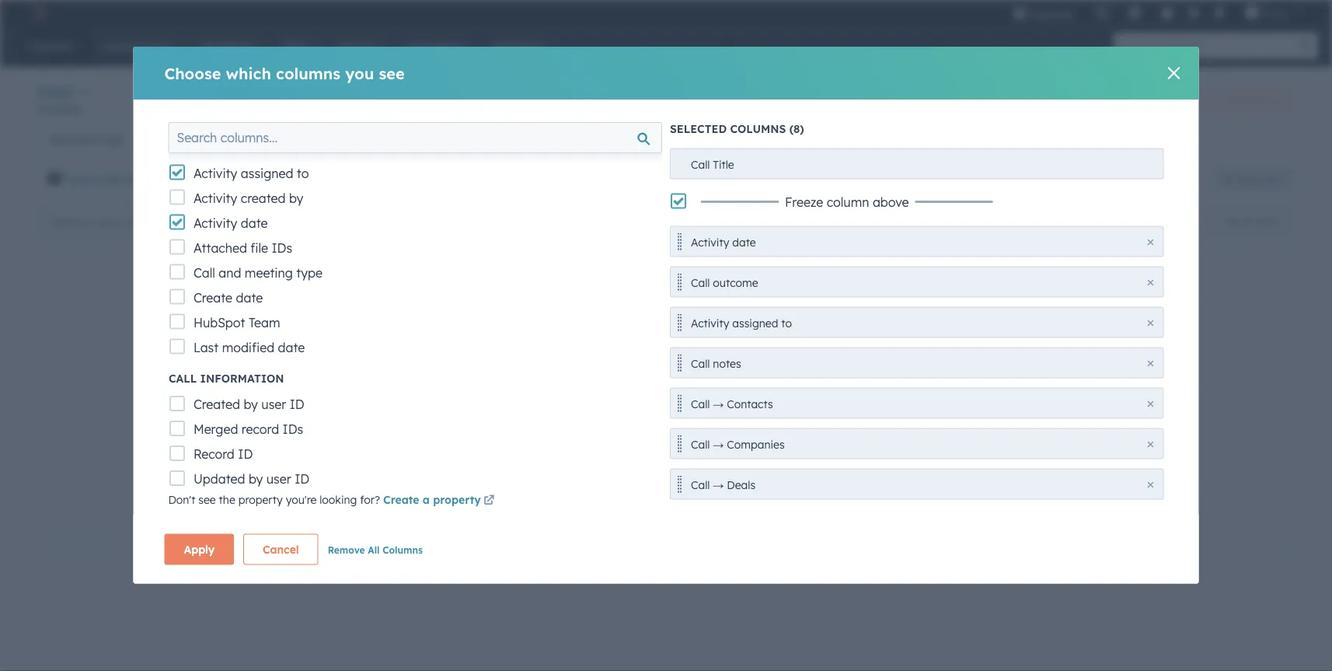 Task type: locate. For each thing, give the bounding box(es) containing it.
by for updated
[[248, 471, 263, 487]]

assigned inside popup button
[[245, 173, 294, 186]]

1 horizontal spatial view
[[1262, 174, 1282, 185]]

view right add
[[795, 132, 820, 146]]

by up don't see the property you're looking for?
[[248, 471, 263, 487]]

call up call → deals
[[691, 437, 710, 451]]

updated by user id
[[193, 471, 309, 487]]

1 vertical spatial →
[[713, 437, 724, 451]]

see left the
[[198, 493, 216, 506]]

import button
[[1143, 87, 1201, 112]]

hubspot team
[[193, 315, 280, 330]]

0 horizontal spatial columns
[[276, 63, 341, 83]]

→ for companies
[[713, 437, 724, 451]]

advanced filters (2) button
[[544, 164, 687, 195]]

don't
[[168, 493, 195, 506]]

1 horizontal spatial activity date
[[691, 235, 756, 249]]

→ inside call → companies button
[[713, 437, 724, 451]]

columns inside button
[[383, 544, 423, 555]]

call down the call notes on the right
[[691, 397, 710, 411]]

and
[[218, 265, 241, 280]]

to inside popup button
[[297, 173, 308, 186]]

call outcome
[[691, 276, 759, 289]]

1 vertical spatial id
[[238, 446, 253, 462]]

3 → from the top
[[713, 478, 724, 491]]

call left deals
[[691, 478, 710, 491]]

call inside banner
[[1223, 94, 1240, 106]]

date up outcome
[[733, 235, 756, 249]]

0 vertical spatial see
[[379, 63, 405, 83]]

→ left contacts
[[713, 397, 724, 411]]

records
[[46, 103, 81, 115]]

calls for recorded calls
[[102, 133, 124, 146]]

column
[[827, 194, 870, 210]]

meeting
[[244, 265, 293, 280]]

0 vertical spatial →
[[713, 397, 724, 411]]

menu
[[1002, 0, 1314, 25]]

remove all columns
[[328, 544, 423, 555]]

0 vertical spatial user
[[261, 397, 286, 412]]

id up merged record ids
[[289, 397, 304, 412]]

assigned for activity assigned to popup button
[[245, 173, 294, 186]]

0 vertical spatial create
[[193, 290, 232, 305]]

all inside choose which columns you see dialog
[[368, 544, 380, 555]]

call
[[1223, 94, 1240, 106], [691, 157, 710, 171], [193, 265, 215, 280], [691, 276, 710, 289], [691, 356, 710, 370], [168, 371, 197, 385], [691, 397, 710, 411], [691, 437, 710, 451], [691, 478, 710, 491]]

by up merged record ids
[[243, 397, 258, 412]]

create up hubspot
[[193, 290, 232, 305]]

2 close image from the top
[[1148, 280, 1154, 286]]

view for save
[[1262, 174, 1282, 185]]

apply button
[[164, 534, 234, 565]]

activity left created
[[193, 190, 237, 206]]

activity date inside button
[[691, 235, 756, 249]]

view inside button
[[1262, 174, 1282, 185]]

activity up the call notes on the right
[[691, 316, 730, 330]]

property down updated by user id
[[238, 493, 283, 506]]

columns left you
[[276, 63, 341, 83]]

2 calls from the left
[[415, 133, 437, 146]]

merged
[[193, 421, 238, 437]]

call left outcome
[[691, 276, 710, 289]]

assigned inside button
[[733, 316, 779, 330]]

1 horizontal spatial create
[[383, 493, 419, 506]]

ids for merged record ids
[[282, 421, 303, 437]]

call for call title
[[691, 157, 710, 171]]

calls inside all calls button
[[415, 133, 437, 146]]

0 horizontal spatial columns
[[383, 544, 423, 555]]

activity assigned to inside popup button
[[200, 173, 308, 186]]

1 calls from the left
[[102, 133, 124, 146]]

close image inside call → companies button
[[1148, 441, 1154, 447]]

by right created
[[289, 190, 303, 206]]

selected columns (8)
[[670, 122, 804, 136]]

0 records
[[37, 103, 81, 115]]

1 horizontal spatial property
[[433, 493, 481, 506]]

all
[[880, 132, 894, 146], [399, 133, 411, 146], [729, 173, 743, 186], [368, 544, 380, 555]]

activity assigned to button
[[670, 307, 1164, 338]]

activity assigned to for activity assigned to button
[[691, 316, 792, 330]]

1 vertical spatial by
[[243, 397, 258, 412]]

close image for activity assigned to
[[1148, 320, 1154, 326]]

date
[[240, 215, 267, 231], [733, 235, 756, 249], [236, 290, 263, 305], [278, 339, 305, 355]]

ids right file at left
[[271, 240, 292, 255]]

create
[[193, 290, 232, 305], [383, 493, 419, 506]]

4 close image from the top
[[1148, 482, 1154, 488]]

edit columns button
[[1215, 212, 1291, 232]]

property
[[238, 493, 283, 506], [433, 493, 481, 506]]

cancel
[[263, 542, 299, 556]]

0 vertical spatial activity date
[[193, 215, 267, 231]]

close image inside call → deals button
[[1148, 482, 1154, 488]]

0 vertical spatial view
[[795, 132, 820, 146]]

1 vertical spatial view
[[1262, 174, 1282, 185]]

you
[[345, 63, 374, 83]]

call → deals button
[[670, 468, 1164, 500]]

date inside button
[[733, 235, 756, 249]]

see right you
[[379, 63, 405, 83]]

→ for deals
[[713, 478, 724, 491]]

columns left (8)
[[730, 122, 786, 136]]

→ left companies
[[713, 437, 724, 451]]

merged record ids
[[193, 421, 303, 437]]

all calls
[[399, 133, 437, 146]]

0 horizontal spatial calls
[[102, 133, 124, 146]]

2 vertical spatial →
[[713, 478, 724, 491]]

id up you're
[[294, 471, 309, 487]]

activity date up attached
[[193, 215, 267, 231]]

0 vertical spatial ids
[[271, 240, 292, 255]]

menu containing funky
[[1002, 0, 1314, 25]]

close image inside activity assigned to button
[[1148, 320, 1154, 326]]

recorded calls
[[50, 133, 124, 146]]

file
[[250, 240, 268, 255]]

the
[[219, 493, 235, 506]]

view inside popup button
[[795, 132, 820, 146]]

2 → from the top
[[713, 437, 724, 451]]

engagements
[[168, 140, 254, 154]]

2 vertical spatial by
[[248, 471, 263, 487]]

settings image
[[1187, 7, 1201, 21]]

columns
[[276, 63, 341, 83], [1245, 216, 1281, 228]]

call left 'and'
[[193, 265, 215, 280]]

assigned
[[240, 165, 293, 181], [245, 173, 294, 186], [733, 316, 779, 330]]

Search columns... search field
[[168, 122, 662, 153]]

0 horizontal spatial create
[[193, 290, 232, 305]]

activity assigned to button
[[190, 164, 315, 195]]

call down last
[[168, 371, 197, 385]]

activity up attached
[[193, 215, 237, 231]]

settings link
[[1184, 4, 1204, 21]]

0 horizontal spatial property
[[238, 493, 283, 506]]

close image for contacts
[[1148, 401, 1154, 407]]

call inside button
[[691, 356, 710, 370]]

user up don't see the property you're looking for?
[[266, 471, 291, 487]]

close image inside call outcome button
[[1148, 280, 1154, 286]]

close image
[[1148, 239, 1154, 245], [1148, 280, 1154, 286], [1148, 320, 1154, 326], [1148, 482, 1154, 488]]

close image for call → deals
[[1148, 482, 1154, 488]]

activity assigned to inside button
[[691, 316, 792, 330]]

calls button
[[37, 81, 89, 103]]

hubspot image
[[28, 3, 47, 22]]

0 horizontal spatial view
[[795, 132, 820, 146]]

close image inside activity date button
[[1148, 239, 1154, 245]]

call left analytics
[[1223, 94, 1240, 106]]

1 vertical spatial ids
[[282, 421, 303, 437]]

call for call notes
[[691, 356, 710, 370]]

calling icon button
[[1089, 2, 1116, 23]]

→ for contacts
[[713, 397, 724, 411]]

view for add
[[795, 132, 820, 146]]

funky town image
[[1246, 5, 1260, 19]]

view right save
[[1262, 174, 1282, 185]]

help image
[[1161, 7, 1175, 21]]

analytics
[[1242, 94, 1282, 106]]

1 vertical spatial columns
[[383, 544, 423, 555]]

advanced filters (2)
[[570, 173, 677, 186]]

to inside button
[[782, 316, 792, 330]]

activity date up call outcome
[[691, 235, 756, 249]]

3 close image from the top
[[1148, 320, 1154, 326]]

views
[[897, 132, 928, 146]]

call left notes on the right bottom of the page
[[691, 356, 710, 370]]

clear all button
[[687, 164, 753, 195]]

close image inside call → contacts button
[[1148, 401, 1154, 407]]

user
[[261, 397, 286, 412], [266, 471, 291, 487]]

last modified date
[[193, 339, 305, 355]]

1 vertical spatial see
[[198, 493, 216, 506]]

calls inside 'recorded calls' button
[[102, 133, 124, 146]]

1 vertical spatial activity date
[[691, 235, 756, 249]]

→ inside call → contacts button
[[713, 397, 724, 411]]

Search HubSpot search field
[[1114, 33, 1305, 59]]

1 vertical spatial user
[[266, 471, 291, 487]]

menu item
[[1085, 0, 1088, 25]]

edit
[[1225, 216, 1242, 228]]

available
[[125, 173, 176, 186]]

1 horizontal spatial calls
[[415, 133, 437, 146]]

1 vertical spatial create
[[383, 493, 419, 506]]

1 horizontal spatial see
[[379, 63, 405, 83]]

close image for companies
[[1148, 441, 1154, 447]]

0 vertical spatial id
[[289, 397, 304, 412]]

upgrade
[[1030, 7, 1074, 20]]

create for create date
[[193, 290, 232, 305]]

columns inside button
[[1245, 216, 1281, 228]]

create left a
[[383, 493, 419, 506]]

columns
[[730, 122, 786, 136], [383, 544, 423, 555]]

call notes button
[[670, 347, 1164, 378]]

all views link
[[870, 124, 938, 155]]

call notes
[[691, 356, 741, 370]]

1 property from the left
[[238, 493, 283, 506]]

call for call analytics
[[1223, 94, 1240, 106]]

by for created
[[243, 397, 258, 412]]

attached file ids
[[193, 240, 292, 255]]

1 vertical spatial columns
[[1245, 216, 1281, 228]]

0 vertical spatial columns
[[730, 122, 786, 136]]

transcript
[[67, 173, 122, 186]]

call up clear
[[691, 157, 710, 171]]

activity up call outcome
[[691, 235, 730, 249]]

0 vertical spatial columns
[[276, 63, 341, 83]]

→ inside call → deals button
[[713, 478, 724, 491]]

ids right record
[[282, 421, 303, 437]]

import
[[1156, 94, 1188, 106]]

notifications image
[[1213, 7, 1227, 21]]

id down merged record ids
[[238, 446, 253, 462]]

to for activity assigned to button
[[782, 316, 792, 330]]

1 horizontal spatial columns
[[1245, 216, 1281, 228]]

save
[[1238, 174, 1260, 185]]

activity inside popup button
[[200, 173, 242, 186]]

close image
[[1168, 67, 1181, 79], [1148, 360, 1154, 367], [1148, 401, 1154, 407], [1148, 441, 1154, 447]]

columns right edit
[[1245, 216, 1281, 228]]

remove
[[328, 544, 365, 555]]

user up record
[[261, 397, 286, 412]]

view
[[795, 132, 820, 146], [1262, 174, 1282, 185]]

upgrade image
[[1013, 7, 1027, 21]]

(2/5)
[[824, 132, 851, 146]]

call for call → deals
[[691, 478, 710, 491]]

activity
[[193, 165, 237, 181], [200, 173, 242, 186], [193, 190, 237, 206], [193, 215, 237, 231], [691, 235, 730, 249], [691, 316, 730, 330]]

notifications button
[[1207, 0, 1233, 25]]

date up file at left
[[240, 215, 267, 231]]

call title
[[691, 157, 735, 171]]

activity inside button
[[691, 235, 730, 249]]

columns down a
[[383, 544, 423, 555]]

calling icon image
[[1095, 6, 1109, 20]]

activity assigned to
[[193, 165, 309, 181], [200, 173, 308, 186], [691, 316, 792, 330]]

1 → from the top
[[713, 397, 724, 411]]

1 close image from the top
[[1148, 239, 1154, 245]]

property right a
[[433, 493, 481, 506]]

activity up activity created by
[[200, 173, 242, 186]]

clear
[[697, 173, 725, 186]]

→ left deals
[[713, 478, 724, 491]]

assigned for activity assigned to button
[[733, 316, 779, 330]]

ids
[[271, 240, 292, 255], [282, 421, 303, 437]]

notes
[[713, 356, 741, 370]]

2 vertical spatial id
[[294, 471, 309, 487]]

create date
[[193, 290, 263, 305]]

created by user id
[[193, 397, 304, 412]]

call information
[[168, 371, 284, 385]]



Task type: vqa. For each thing, say whether or not it's contained in the screenshot.
banner
no



Task type: describe. For each thing, give the bounding box(es) containing it.
activity assigned to for activity assigned to popup button
[[200, 173, 308, 186]]

0
[[37, 103, 43, 115]]

0 horizontal spatial see
[[198, 493, 216, 506]]

hubspot
[[193, 315, 245, 330]]

team
[[248, 315, 280, 330]]

call → contacts
[[691, 397, 773, 411]]

activity down engagements
[[193, 165, 237, 181]]

call for call and meeting type
[[193, 265, 215, 280]]

marketplaces button
[[1119, 0, 1151, 25]]

1 horizontal spatial columns
[[730, 122, 786, 136]]

search button
[[1292, 33, 1319, 59]]

all calls button
[[387, 124, 737, 155]]

record id
[[193, 446, 253, 462]]

export
[[1166, 216, 1196, 228]]

call analytics link
[[1210, 87, 1295, 112]]

call → companies button
[[670, 428, 1164, 459]]

date down call and meeting type
[[236, 290, 263, 305]]

close image inside call notes button
[[1148, 360, 1154, 367]]

call for call → companies
[[691, 437, 710, 451]]

Search call name or notes search field
[[41, 208, 225, 236]]

funky
[[1263, 6, 1289, 19]]

transcript available
[[67, 173, 176, 186]]

hubspot link
[[19, 3, 58, 22]]

call → companies
[[691, 437, 785, 451]]

user for updated by user id
[[266, 471, 291, 487]]

calls banner
[[37, 81, 1295, 124]]

close image for call outcome
[[1148, 280, 1154, 286]]

call and meeting type
[[193, 265, 322, 280]]

save view button
[[1211, 167, 1295, 192]]

to for activity assigned to popup button
[[297, 173, 308, 186]]

freeze
[[785, 194, 824, 210]]

link opens in a new window image
[[484, 496, 495, 506]]

call → contacts button
[[670, 388, 1164, 419]]

call outcome button
[[670, 266, 1164, 297]]

attached
[[193, 240, 247, 255]]

activity inside button
[[691, 316, 730, 330]]

edit columns
[[1225, 216, 1281, 228]]

help button
[[1155, 0, 1181, 25]]

all views
[[880, 132, 928, 146]]

(8)
[[790, 122, 804, 136]]

transcript available button
[[63, 164, 181, 195]]

0 horizontal spatial activity date
[[193, 215, 267, 231]]

looking
[[320, 493, 357, 506]]

companies
[[727, 437, 785, 451]]

call for call outcome
[[691, 276, 710, 289]]

choose which columns you see dialog
[[133, 0, 1199, 583]]

close image for activity date
[[1148, 239, 1154, 245]]

activity date button
[[670, 226, 1164, 257]]

record
[[241, 421, 279, 437]]

contacts
[[727, 397, 773, 411]]

choose which columns you see
[[164, 63, 405, 83]]

information
[[200, 371, 284, 385]]

call → deals
[[691, 478, 756, 491]]

id for created by user id
[[289, 397, 304, 412]]

add view (2/5)
[[771, 132, 851, 146]]

add
[[771, 132, 792, 146]]

call analytics
[[1223, 94, 1282, 106]]

link opens in a new window image
[[484, 492, 495, 510]]

created
[[193, 397, 240, 412]]

above
[[873, 194, 909, 210]]

columns inside dialog
[[276, 63, 341, 83]]

choose
[[164, 63, 221, 83]]

cancel button
[[243, 534, 319, 565]]

created
[[240, 190, 285, 206]]

date down team
[[278, 339, 305, 355]]

calls for all calls
[[415, 133, 437, 146]]

record
[[193, 446, 234, 462]]

0 vertical spatial by
[[289, 190, 303, 206]]

save view
[[1238, 174, 1282, 185]]

funky button
[[1236, 0, 1312, 25]]

advanced
[[570, 173, 624, 186]]

(2)
[[662, 173, 677, 186]]

recorded calls button
[[37, 124, 387, 155]]

updated
[[193, 471, 245, 487]]

add view (2/5) button
[[743, 124, 870, 155]]

last
[[193, 339, 218, 355]]

all inside 'button'
[[729, 173, 743, 186]]

close image for columns
[[1168, 67, 1181, 79]]

don't see the property you're looking for?
[[168, 493, 383, 506]]

call for call → contacts
[[691, 397, 710, 411]]

create a property link
[[383, 492, 497, 510]]

filters
[[627, 173, 659, 186]]

freeze column above
[[785, 194, 909, 210]]

id for updated by user id
[[294, 471, 309, 487]]

create for create a property
[[383, 493, 419, 506]]

type
[[296, 265, 322, 280]]

calls
[[37, 82, 75, 102]]

apply
[[184, 542, 215, 556]]

clear all
[[697, 173, 743, 186]]

modified
[[222, 339, 274, 355]]

ids for attached file ids
[[271, 240, 292, 255]]

user for created by user id
[[261, 397, 286, 412]]

create a property
[[383, 493, 481, 506]]

remove all columns button
[[328, 540, 423, 559]]

marketplaces image
[[1128, 7, 1142, 21]]

you're
[[286, 493, 317, 506]]

search image
[[1300, 40, 1311, 51]]

call for call information
[[168, 371, 197, 385]]

a
[[423, 493, 430, 506]]

2 property from the left
[[433, 493, 481, 506]]

for?
[[360, 493, 380, 506]]

which
[[226, 63, 271, 83]]



